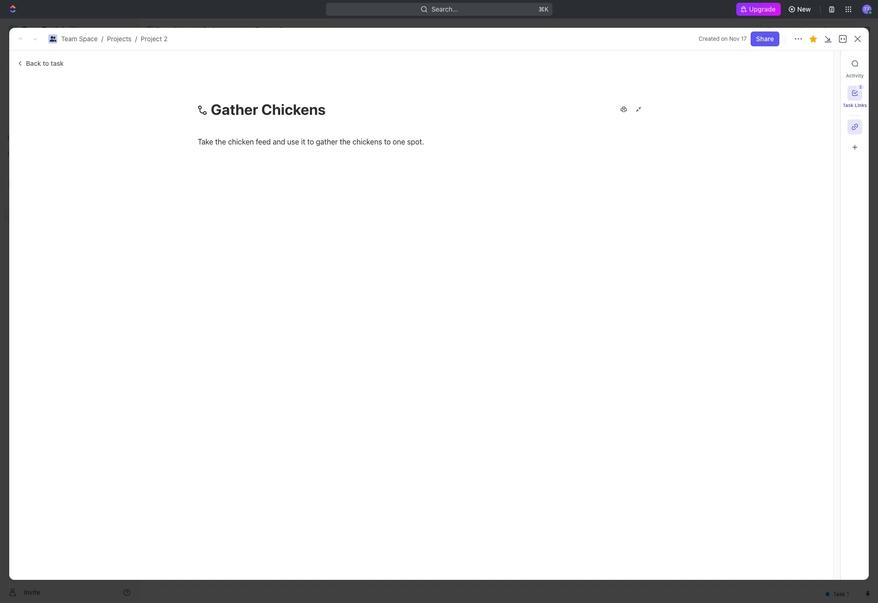 Task type: vqa. For each thing, say whether or not it's contained in the screenshot.
the Comp on the left bottom of the page
no



Task type: locate. For each thing, give the bounding box(es) containing it.
1 horizontal spatial project
[[256, 25, 278, 33]]

1 vertical spatial space
[[79, 35, 98, 43]]

automations
[[799, 25, 838, 33]]

projects
[[212, 25, 236, 33], [107, 35, 132, 43]]

team space / projects / project 2
[[61, 35, 168, 43]]

feed
[[256, 138, 271, 146]]

inbox link
[[4, 61, 134, 76]]

1 vertical spatial share
[[757, 35, 774, 43]]

0 horizontal spatial add task button
[[238, 129, 277, 140]]

0 vertical spatial space
[[174, 25, 192, 33]]

1 vertical spatial team
[[61, 35, 77, 43]]

to left 'task'
[[43, 59, 49, 67]]

0 vertical spatial add
[[812, 59, 824, 67]]

task left use
[[261, 131, 274, 138]]

1 horizontal spatial add task button
[[806, 56, 845, 71]]

user group image up home link
[[49, 36, 56, 42]]

share down upgrade
[[767, 25, 785, 33]]

back
[[26, 59, 41, 67]]

2 button
[[848, 84, 864, 101]]

0 horizontal spatial projects
[[107, 35, 132, 43]]

0 horizontal spatial to
[[43, 59, 49, 67]]

/
[[196, 25, 198, 33], [240, 25, 242, 33], [101, 35, 103, 43], [135, 35, 137, 43]]

chicken
[[228, 138, 254, 146]]

add
[[812, 59, 824, 67], [249, 131, 260, 138]]

team space
[[156, 25, 192, 33]]

sidebar navigation
[[0, 19, 139, 603]]

project 2 link
[[244, 24, 285, 35], [141, 35, 168, 43]]

0 vertical spatial share
[[767, 25, 785, 33]]

1 vertical spatial add task button
[[238, 129, 277, 140]]

2 the from the left
[[340, 138, 351, 146]]

1 horizontal spatial user group image
[[147, 27, 153, 32]]

add task left use
[[249, 131, 274, 138]]

use
[[287, 138, 299, 146]]

take the chicken feed and use it to gather the chickens to one spot.
[[198, 138, 424, 146]]

0 horizontal spatial task
[[261, 131, 274, 138]]

activity
[[847, 73, 864, 78]]

and
[[273, 138, 285, 146]]

gather
[[316, 138, 338, 146]]

tt button
[[860, 2, 875, 17]]

1 vertical spatial project
[[141, 35, 162, 43]]

add task button left use
[[238, 129, 277, 140]]

0 vertical spatial add task button
[[806, 56, 845, 71]]

task
[[826, 59, 840, 67], [843, 102, 854, 108], [261, 131, 274, 138]]

user group image
[[147, 27, 153, 32], [49, 36, 56, 42]]

1 vertical spatial add
[[249, 131, 260, 138]]

home
[[22, 48, 40, 56]]

the
[[215, 138, 226, 146], [340, 138, 351, 146]]

team space link
[[144, 24, 195, 35], [61, 35, 98, 43]]

task down automations button
[[826, 59, 840, 67]]

add down automations button
[[812, 59, 824, 67]]

1 horizontal spatial space
[[174, 25, 192, 33]]

team for team space / projects / project 2
[[61, 35, 77, 43]]

take
[[198, 138, 213, 146]]

1 horizontal spatial add task
[[812, 59, 840, 67]]

add task button down automations button
[[806, 56, 845, 71]]

upgrade
[[750, 5, 777, 13]]

space for team space / projects / project 2
[[79, 35, 98, 43]]

0 horizontal spatial project
[[141, 35, 162, 43]]

add task down automations button
[[812, 59, 840, 67]]

0 horizontal spatial add
[[249, 131, 260, 138]]

1 vertical spatial user group image
[[49, 36, 56, 42]]

search...
[[432, 5, 458, 13]]

0 vertical spatial project
[[256, 25, 278, 33]]

2 vertical spatial task
[[261, 131, 274, 138]]

1 horizontal spatial the
[[340, 138, 351, 146]]

share
[[767, 25, 785, 33], [757, 35, 774, 43]]

2 inside button
[[860, 85, 863, 89]]

1 horizontal spatial team space link
[[144, 24, 195, 35]]

share for the share button to the right of 17
[[757, 35, 774, 43]]

user group image left team space
[[147, 27, 153, 32]]

share button
[[762, 22, 790, 37], [751, 32, 780, 46]]

to right it
[[308, 138, 314, 146]]

task links
[[843, 102, 868, 108]]

task left links on the top of page
[[843, 102, 854, 108]]

0 horizontal spatial space
[[79, 35, 98, 43]]

the right the 'gather'
[[340, 138, 351, 146]]

2
[[279, 25, 283, 33], [164, 35, 168, 43], [860, 85, 863, 89], [220, 131, 223, 138]]

tt
[[865, 6, 871, 12]]

0 vertical spatial task
[[826, 59, 840, 67]]

home link
[[4, 45, 134, 60]]

add left and
[[249, 131, 260, 138]]

2 horizontal spatial task
[[843, 102, 854, 108]]

0 vertical spatial projects
[[212, 25, 236, 33]]

in
[[172, 131, 178, 138]]

tree item
[[4, 193, 134, 208]]

team for team space
[[156, 25, 172, 33]]

tree
[[4, 161, 134, 286]]

one
[[393, 138, 406, 146]]

space
[[174, 25, 192, 33], [79, 35, 98, 43]]

to
[[43, 59, 49, 67], [308, 138, 314, 146], [384, 138, 391, 146]]

1 horizontal spatial project 2 link
[[244, 24, 285, 35]]

task sidebar navigation tab list
[[843, 56, 868, 155]]

0 horizontal spatial team
[[61, 35, 77, 43]]

nov
[[730, 35, 740, 42]]

to inside button
[[43, 59, 49, 67]]

1 horizontal spatial team
[[156, 25, 172, 33]]

1 horizontal spatial add
[[812, 59, 824, 67]]

0 vertical spatial user group image
[[147, 27, 153, 32]]

2 horizontal spatial to
[[384, 138, 391, 146]]

0 vertical spatial team
[[156, 25, 172, 33]]

team
[[156, 25, 172, 33], [61, 35, 77, 43]]

project
[[256, 25, 278, 33], [141, 35, 162, 43]]

Search tasks... text field
[[763, 105, 856, 119]]

1 vertical spatial task
[[843, 102, 854, 108]]

1 horizontal spatial projects
[[212, 25, 236, 33]]

0 horizontal spatial add task
[[249, 131, 274, 138]]

share right 17
[[757, 35, 774, 43]]

projects link
[[200, 24, 239, 35], [107, 35, 132, 43]]

space inside team space 'link'
[[174, 25, 192, 33]]

the right take
[[215, 138, 226, 146]]

to left one
[[384, 138, 391, 146]]

0 horizontal spatial the
[[215, 138, 226, 146]]

chickens
[[353, 138, 382, 146]]

add task
[[812, 59, 840, 67], [249, 131, 274, 138]]

add task button
[[806, 56, 845, 71], [238, 129, 277, 140]]

1 horizontal spatial task
[[826, 59, 840, 67]]



Task type: describe. For each thing, give the bounding box(es) containing it.
upgrade link
[[737, 3, 781, 16]]

back to task
[[26, 59, 64, 67]]

inbox
[[22, 64, 38, 72]]

17
[[742, 35, 747, 42]]

⌘k
[[539, 5, 549, 13]]

1 horizontal spatial to
[[308, 138, 314, 146]]

back to task button
[[13, 56, 69, 71]]

tree inside sidebar navigation
[[4, 161, 134, 286]]

progress
[[179, 131, 209, 138]]

created
[[699, 35, 720, 42]]

in progress
[[172, 131, 209, 138]]

links
[[855, 102, 868, 108]]

on
[[722, 35, 728, 42]]

spot.
[[407, 138, 424, 146]]

space for team space
[[174, 25, 192, 33]]

0 horizontal spatial user group image
[[49, 36, 56, 42]]

favorites
[[7, 134, 32, 141]]

share for the share button under upgrade
[[767, 25, 785, 33]]

new button
[[785, 2, 817, 17]]

task inside tab list
[[843, 102, 854, 108]]

team space, , element
[[8, 180, 18, 189]]

1 the from the left
[[215, 138, 226, 146]]

1 vertical spatial add task
[[249, 131, 274, 138]]

tree item inside sidebar navigation
[[4, 193, 134, 208]]

user group image inside team space 'link'
[[147, 27, 153, 32]]

0 vertical spatial add task
[[812, 59, 840, 67]]

created on nov 17
[[699, 35, 747, 42]]

new
[[798, 5, 812, 13]]

share button down upgrade
[[762, 22, 790, 37]]

spaces
[[7, 150, 27, 157]]

automations button
[[795, 23, 843, 37]]

1 horizontal spatial projects link
[[200, 24, 239, 35]]

Edit task name text field
[[197, 101, 609, 118]]

1 vertical spatial projects
[[107, 35, 132, 43]]

0 horizontal spatial project 2 link
[[141, 35, 168, 43]]

task
[[51, 59, 64, 67]]

0 horizontal spatial projects link
[[107, 35, 132, 43]]

it
[[301, 138, 306, 146]]

0 horizontal spatial team space link
[[61, 35, 98, 43]]

favorites button
[[4, 133, 36, 144]]

share button right 17
[[751, 32, 780, 46]]

project 2
[[256, 25, 283, 33]]

invite
[[24, 588, 40, 596]]



